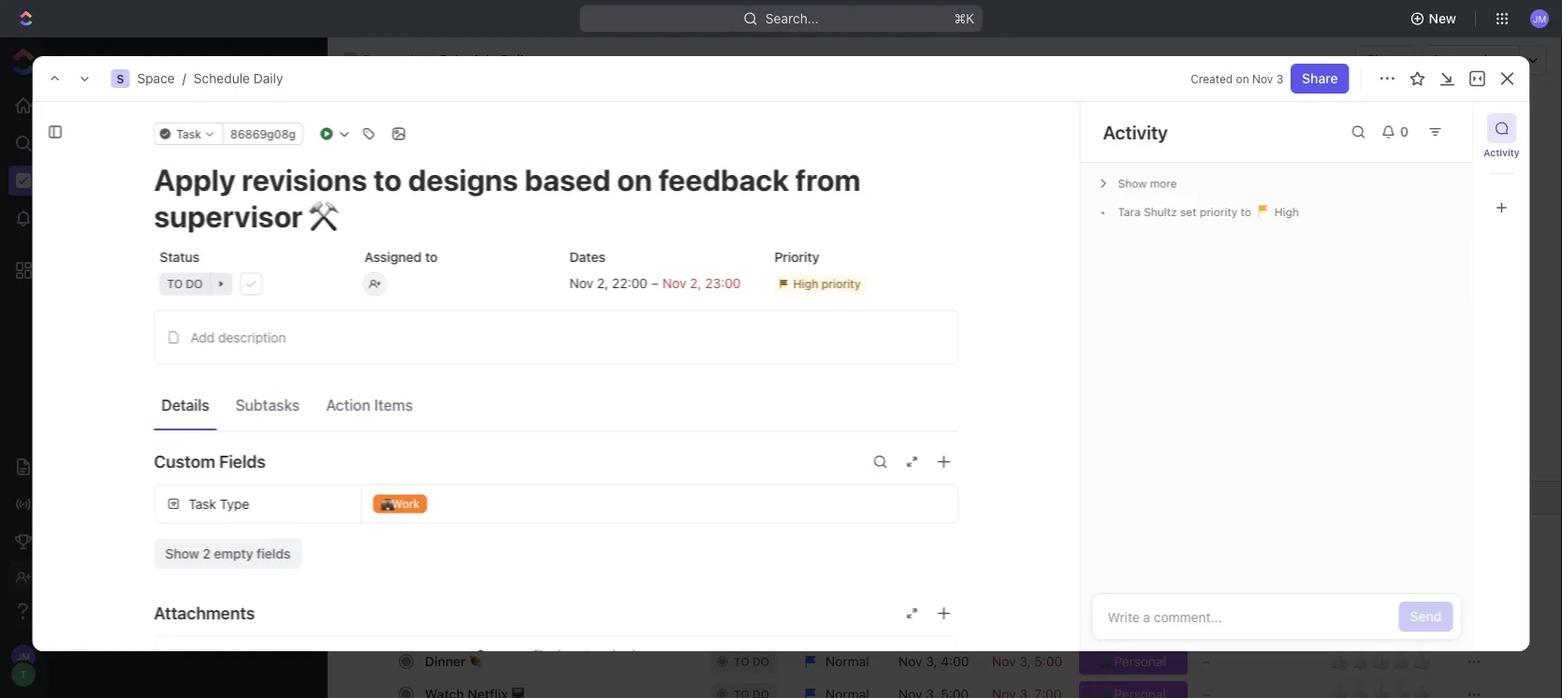 Task type: describe. For each thing, give the bounding box(es) containing it.
create marketing designs ⚒️ link
[[420, 418, 697, 446]]

travel to office 🚘 link
[[420, 353, 697, 380]]

created
[[1191, 72, 1233, 85]]

overdue
[[373, 264, 425, 279]]

search...
[[766, 11, 819, 26]]

show for show more
[[1118, 177, 1147, 190]]

add for add description
[[190, 329, 214, 345]]

add description
[[190, 329, 286, 345]]

description
[[218, 329, 286, 345]]

to up team
[[523, 490, 535, 505]]

completed
[[787, 174, 855, 189]]

💼work button
[[361, 485, 958, 523]]

observatory link
[[116, 327, 296, 357]]

shultz
[[1144, 205, 1177, 219]]

23:00
[[705, 276, 741, 291]]

action items button
[[318, 389, 420, 422]]

assigned
[[364, 249, 421, 264]]

task for task
[[176, 127, 201, 140]]

tasks list
[[691, 174, 752, 189]]

designs inside "link"
[[535, 424, 584, 440]]

tasks inside "link"
[[858, 174, 893, 189]]

jm button
[[1525, 4, 1555, 34]]

task sidebar navigation tab list
[[1481, 113, 1523, 223]]

favorites button
[[63, 53, 119, 68]]

⚒️ inside create marketing designs ⚒️ "link"
[[587, 424, 600, 440]]

subtasks
[[235, 396, 299, 414]]

0
[[1401, 124, 1409, 139]]

space inside space link
[[116, 171, 152, 185]]

supervisor
[[744, 490, 810, 505]]

jm
[[1533, 13, 1547, 24]]

team
[[521, 522, 552, 538]]

⚒️ inside apply revisions to designs based on feedback from supervisor ⚒️ link
[[813, 490, 827, 505]]

getting started guide link
[[518, 169, 657, 195]]

automations button
[[1422, 46, 1519, 74]]

Edit task name text field
[[154, 162, 959, 234]]

2 for 22:00
[[597, 276, 604, 291]]

spaces link
[[48, 88, 108, 103]]

show more
[[1118, 177, 1177, 190]]

Search tasks... text field
[[1329, 213, 1517, 241]]

daily calendar
[[397, 174, 487, 189]]

schedule up daily calendar link
[[373, 112, 484, 143]]

1 vertical spatial space, , element
[[111, 69, 130, 88]]

1 vertical spatial designs
[[539, 490, 587, 505]]

output
[[556, 522, 597, 538]]

3 – button from the top
[[1192, 645, 1319, 678]]

priority
[[774, 249, 819, 264]]

1 tasks from the left
[[691, 174, 726, 189]]

created on nov 3
[[1191, 72, 1284, 85]]

to inside dropdown button
[[167, 278, 182, 291]]

drop
[[477, 648, 503, 661]]

high priority
[[793, 277, 860, 290]]

0 horizontal spatial nov
[[569, 276, 593, 291]]

custom fields button
[[154, 440, 959, 484]]

upload
[[599, 648, 635, 661]]

show for show 2 empty fields
[[165, 546, 199, 561]]

view all spaces
[[74, 405, 168, 420]]

travel
[[425, 359, 462, 374]]

team space
[[116, 301, 187, 315]]

1 horizontal spatial on
[[1236, 72, 1249, 85]]

⌘k
[[955, 11, 975, 26]]

task button
[[154, 123, 223, 145]]

schedule right the s space /
[[439, 52, 497, 67]]

custom fields
[[154, 452, 265, 472]]

completed tasks link
[[783, 169, 893, 195]]

status
[[159, 249, 199, 264]]

send
[[1410, 609, 1442, 624]]

send button
[[1399, 602, 1453, 632]]

attachments button
[[154, 591, 959, 636]]

create marketing designs ⚒️
[[425, 424, 600, 440]]

action
[[326, 396, 370, 414]]

1 horizontal spatial /
[[408, 52, 412, 67]]

s for s
[[117, 72, 124, 85]]

to right assigned
[[425, 249, 437, 264]]

dinner 🍖 link
[[420, 648, 697, 675]]

favorites
[[63, 53, 119, 68]]

getting
[[521, 174, 567, 189]]

💪
[[544, 621, 558, 636]]

fields
[[256, 546, 290, 561]]

observatory
[[116, 334, 188, 348]]

0 button
[[1374, 117, 1421, 147]]

afterwork
[[425, 621, 486, 636]]

afterwork exercise 💪 link
[[420, 615, 697, 642]]

daily
[[489, 522, 518, 538]]

everything
[[93, 138, 157, 154]]

set
[[1181, 205, 1197, 219]]

attachments
[[154, 603, 255, 623]]

⚒️ inside check for daily team output ⚒️ link
[[600, 522, 613, 538]]

22:00
[[612, 276, 647, 291]]

show 2 empty fields
[[165, 546, 290, 561]]

nov 2 , 22:00 – nov 2 , 23:00
[[569, 276, 741, 291]]

create
[[425, 424, 466, 440]]

2 horizontal spatial 2
[[690, 276, 697, 291]]

check for daily team output ⚒️ link
[[420, 517, 697, 544]]

1 horizontal spatial share
[[1367, 52, 1403, 67]]

3
[[1277, 72, 1284, 85]]

assigned to
[[364, 249, 437, 264]]

s space /
[[348, 52, 412, 67]]

🚘
[[521, 359, 534, 374]]

items
[[374, 396, 413, 414]]

1 vertical spatial share
[[1302, 71, 1338, 86]]

to right here
[[585, 648, 595, 661]]



Task type: locate. For each thing, give the bounding box(es) containing it.
activity up show more
[[1103, 121, 1168, 143]]

s for s space /
[[348, 54, 354, 65]]

travel to office 🚘
[[425, 359, 534, 374]]

to left high
[[1241, 205, 1252, 219]]

1 vertical spatial show
[[165, 546, 199, 561]]

86869g08g
[[230, 127, 295, 140]]

task inside button
[[1455, 120, 1484, 136]]

completed tasks
[[787, 174, 893, 189]]

to do
[[167, 278, 202, 291]]

0 horizontal spatial 2
[[202, 546, 210, 561]]

1 vertical spatial activity
[[1484, 147, 1520, 158]]

1 horizontal spatial tasks
[[858, 174, 893, 189]]

fields
[[219, 452, 265, 472]]

1 vertical spatial ⚒️
[[813, 490, 827, 505]]

0 horizontal spatial show
[[165, 546, 199, 561]]

0 horizontal spatial tasks
[[691, 174, 726, 189]]

for
[[468, 522, 485, 538]]

0 vertical spatial on
[[1236, 72, 1249, 85]]

0 horizontal spatial activity
[[1103, 121, 1168, 143]]

priority right 'set'
[[1200, 205, 1238, 219]]

task inside custom fields element
[[188, 496, 216, 512]]

2 left '22:00'
[[597, 276, 604, 291]]

0 vertical spatial space, , element
[[344, 52, 359, 67]]

activity down add task button
[[1484, 147, 1520, 158]]

marketing
[[470, 424, 532, 440]]

0 vertical spatial /
[[408, 52, 412, 67]]

on right based
[[632, 490, 647, 505]]

tara shultz
[[1118, 205, 1177, 219]]

1 horizontal spatial add
[[1427, 120, 1452, 136]]

on right created at the top
[[1236, 72, 1249, 85]]

type
[[219, 496, 249, 512]]

add down team space link
[[190, 329, 214, 345]]

0 horizontal spatial s
[[117, 72, 124, 85]]

priority inside the task sidebar content section
[[1200, 205, 1238, 219]]

set priority to
[[1177, 205, 1255, 219]]

0 vertical spatial space link
[[137, 71, 175, 86]]

details
[[161, 396, 209, 414]]

s inside the s space /
[[348, 54, 354, 65]]

view
[[74, 405, 103, 420]]

space inside team space link
[[151, 301, 187, 315]]

do
[[185, 278, 202, 291]]

1 vertical spatial s
[[117, 72, 124, 85]]

task down the space / schedule daily
[[176, 127, 201, 140]]

dinner 🍖
[[425, 653, 482, 669]]

priority right high
[[821, 277, 860, 290]]

1 vertical spatial on
[[632, 490, 647, 505]]

💼work
[[380, 497, 419, 510]]

2 left empty
[[202, 546, 210, 561]]

0 vertical spatial activity
[[1103, 121, 1168, 143]]

add
[[1427, 120, 1452, 136], [190, 329, 214, 345]]

2
[[597, 276, 604, 291], [690, 276, 697, 291], [202, 546, 210, 561]]

on
[[1236, 72, 1249, 85], [632, 490, 647, 505]]

task type
[[188, 496, 249, 512]]

upload button
[[599, 648, 635, 661]]

show more button
[[1092, 170, 1462, 197]]

0 horizontal spatial ,
[[604, 276, 608, 291]]

2 left 23:00
[[690, 276, 697, 291]]

1 horizontal spatial s
[[348, 54, 354, 65]]

share right 3
[[1302, 71, 1338, 86]]

1 horizontal spatial show
[[1118, 177, 1147, 190]]

1 horizontal spatial 2
[[597, 276, 604, 291]]

schedule up "status"
[[110, 205, 163, 219]]

new
[[1429, 11, 1457, 26]]

view all spaces link
[[74, 405, 168, 420]]

1 horizontal spatial space, , element
[[344, 52, 359, 67]]

revisions
[[464, 490, 519, 505]]

empty
[[214, 546, 253, 561]]

show left empty
[[165, 546, 199, 561]]

add for add task
[[1427, 120, 1452, 136]]

tasks left list
[[691, 174, 726, 189]]

⚒️ up based
[[587, 424, 600, 440]]

share button
[[1356, 45, 1414, 75], [1291, 64, 1349, 94]]

1 vertical spatial add
[[190, 329, 214, 345]]

activity inside the task sidebar content section
[[1103, 121, 1168, 143]]

1 horizontal spatial activity
[[1484, 147, 1520, 158]]

activity inside task sidebar navigation 'tab list'
[[1484, 147, 1520, 158]]

share
[[1367, 52, 1403, 67], [1302, 71, 1338, 86]]

getting started guide
[[521, 174, 657, 189]]

apply revisions to designs based on feedback from supervisor ⚒️
[[425, 490, 827, 505]]

subtasks button
[[228, 389, 307, 422]]

0 vertical spatial s
[[348, 54, 354, 65]]

–
[[651, 276, 658, 291], [1203, 588, 1210, 603], [1203, 621, 1210, 636], [1203, 653, 1210, 669]]

calendar
[[431, 174, 487, 189]]

nov right '22:00'
[[662, 276, 686, 291]]

task right 0
[[1455, 120, 1484, 136]]

dates
[[569, 249, 605, 264]]

⚒️ right supervisor
[[813, 490, 827, 505]]

more
[[1150, 177, 1177, 190]]

task sidebar content section
[[1076, 102, 1473, 652]]

share button down new button
[[1356, 45, 1414, 75]]

schedule daily link
[[416, 49, 536, 71], [194, 71, 283, 86], [80, 197, 301, 227], [80, 227, 301, 258]]

1 , from the left
[[604, 276, 608, 291]]

2 inside custom fields element
[[202, 546, 210, 561]]

1 vertical spatial /
[[182, 71, 186, 86]]

all
[[107, 405, 120, 420]]

space, , element
[[344, 52, 359, 67], [111, 69, 130, 88]]

designs
[[535, 424, 584, 440], [539, 490, 587, 505]]

designs up check for daily team output ⚒️ link
[[539, 490, 587, 505]]

everything link
[[55, 131, 319, 161]]

task inside dropdown button
[[176, 127, 201, 140]]

0 horizontal spatial on
[[632, 490, 647, 505]]

to left do
[[167, 278, 182, 291]]

0 vertical spatial priority
[[1200, 205, 1238, 219]]

to inside the task sidebar content section
[[1241, 205, 1252, 219]]

0 vertical spatial share
[[1367, 52, 1403, 67]]

automations
[[1432, 52, 1510, 67]]

custom
[[154, 452, 215, 472]]

tara
[[1118, 205, 1141, 219]]

afterwork exercise 💪
[[425, 621, 558, 636]]

,
[[604, 276, 608, 291], [697, 276, 701, 291]]

space link up task dropdown button
[[137, 71, 175, 86]]

space link down "everything" link
[[116, 163, 296, 193]]

1 vertical spatial space link
[[116, 163, 296, 193]]

spaces
[[70, 82, 110, 95], [63, 88, 108, 103], [124, 405, 168, 420]]

1 horizontal spatial priority
[[1200, 205, 1238, 219]]

, left '22:00'
[[604, 276, 608, 291]]

s
[[348, 54, 354, 65], [117, 72, 124, 85]]

add right 0
[[1427, 120, 1452, 136]]

1 – button from the top
[[1192, 579, 1319, 613]]

1 horizontal spatial nov
[[662, 276, 686, 291]]

exercise
[[490, 621, 541, 636]]

apply
[[425, 490, 461, 505]]

drop your files here to upload
[[477, 648, 635, 661]]

office
[[482, 359, 517, 374]]

check
[[425, 522, 464, 538]]

🍖
[[469, 653, 482, 669]]

tasks list link
[[687, 169, 752, 195]]

add description button
[[160, 323, 952, 352]]

daily
[[500, 52, 531, 67], [253, 71, 283, 86], [490, 112, 549, 143], [397, 174, 428, 189], [167, 205, 194, 219], [167, 236, 194, 250]]

nov down dates on the left
[[569, 276, 593, 291]]

nov left 3
[[1253, 72, 1273, 85]]

priority inside dropdown button
[[821, 277, 860, 290]]

share button right 3
[[1291, 64, 1349, 94]]

space
[[362, 52, 400, 67], [137, 71, 175, 86], [116, 171, 152, 185], [151, 301, 187, 315]]

to do button
[[154, 267, 344, 301]]

2 – button from the top
[[1192, 612, 1319, 645]]

priority for set
[[1200, 205, 1238, 219]]

to left office
[[466, 359, 478, 374]]

started
[[571, 174, 617, 189]]

task for task type
[[188, 496, 216, 512]]

14
[[308, 206, 319, 218]]

new button
[[1403, 4, 1468, 34]]

2 for fields
[[202, 546, 210, 561]]

team
[[116, 301, 147, 315]]

2 horizontal spatial nov
[[1253, 72, 1273, 85]]

show inside dropdown button
[[1118, 177, 1147, 190]]

dinner
[[425, 653, 466, 669]]

custom fields element
[[154, 484, 959, 569]]

0 vertical spatial add
[[1427, 120, 1452, 136]]

apply revisions to designs based on feedback from supervisor ⚒️ link
[[420, 484, 827, 511]]

0 vertical spatial designs
[[535, 424, 584, 440]]

show up tara at the top right
[[1118, 177, 1147, 190]]

designs right marketing
[[535, 424, 584, 440]]

1 vertical spatial priority
[[821, 277, 860, 290]]

share up 0 'dropdown button'
[[1367, 52, 1403, 67]]

files
[[533, 648, 555, 661]]

2 , from the left
[[697, 276, 701, 291]]

list
[[730, 174, 752, 189]]

2 vertical spatial ⚒️
[[600, 522, 613, 538]]

1 horizontal spatial share button
[[1356, 45, 1414, 75]]

task left type on the left of the page
[[188, 496, 216, 512]]

schedule up task dropdown button
[[194, 71, 250, 86]]

0 vertical spatial show
[[1118, 177, 1147, 190]]

feedback
[[651, 490, 708, 505]]

0 horizontal spatial add
[[190, 329, 214, 345]]

tasks right completed
[[858, 174, 893, 189]]

0 horizontal spatial priority
[[821, 277, 860, 290]]

add task
[[1427, 120, 1484, 136]]

show
[[1118, 177, 1147, 190], [165, 546, 199, 561]]

0 horizontal spatial space, , element
[[111, 69, 130, 88]]

86869g08g button
[[222, 123, 303, 145]]

show inside custom fields element
[[165, 546, 199, 561]]

high
[[1272, 205, 1299, 219]]

⚒️
[[587, 424, 600, 440], [813, 490, 827, 505], [600, 522, 613, 538]]

schedule up team
[[110, 236, 163, 250]]

2 tasks from the left
[[858, 174, 893, 189]]

priority for high
[[821, 277, 860, 290]]

high priority button
[[769, 267, 959, 301]]

based
[[591, 490, 629, 505]]

space / schedule daily
[[137, 71, 283, 86]]

, left 23:00
[[697, 276, 701, 291]]

your
[[506, 648, 530, 661]]

0 vertical spatial ⚒️
[[587, 424, 600, 440]]

⚒️ right output
[[600, 522, 613, 538]]

1 horizontal spatial ,
[[697, 276, 701, 291]]

0 horizontal spatial share
[[1302, 71, 1338, 86]]

0 horizontal spatial /
[[182, 71, 186, 86]]

0 horizontal spatial share button
[[1291, 64, 1349, 94]]



Task type: vqa. For each thing, say whether or not it's contained in the screenshot.
top Jeremy Miller's Workspace, , element
no



